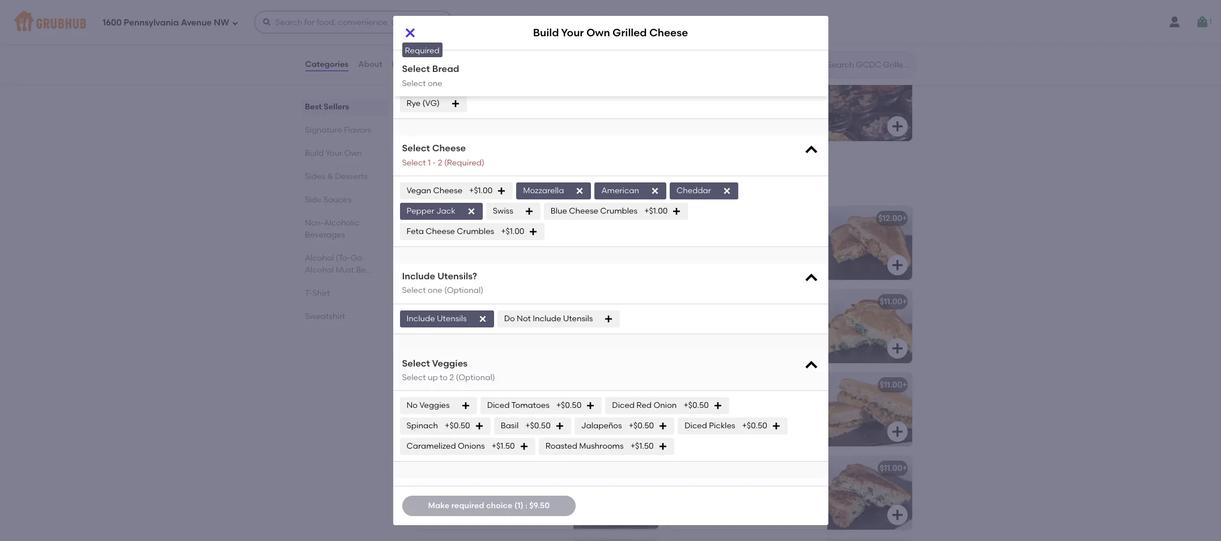 Task type: vqa. For each thing, say whether or not it's contained in the screenshot.
Best Sellers Sellers
yes



Task type: describe. For each thing, give the bounding box(es) containing it.
diced tomatoes
[[487, 401, 550, 411]]

mozzarella for mozzarella cheese, roasted mushrooms, spinach, truffle herb aioli
[[674, 480, 715, 489]]

onion)
[[674, 419, 699, 429]]

$12.00 +
[[879, 214, 908, 223]]

(required)
[[444, 158, 485, 168]]

mediterranean image
[[574, 456, 659, 530]]

milk)
[[494, 78, 512, 88]]

side
[[305, 195, 321, 205]]

2 bread from the top
[[432, 64, 460, 74]]

side sauces tab
[[305, 194, 384, 206]]

signature for signature flavors gcdc's famous signature flavors: available as a grilled cheese, patty melt, or mac & cheese bowl.
[[411, 167, 470, 182]]

celery, inside cheddar and blue cheese, buffalo crunch (diced carrot, celery, onion), ranch and hot sauce
[[505, 324, 530, 334]]

melt,
[[646, 183, 662, 191]]

best sellers most ordered on grubhub
[[411, 38, 510, 64]]

sides
[[305, 172, 325, 181]]

8 select from the top
[[402, 358, 430, 369]]

gcdc's
[[411, 183, 438, 191]]

t-shirt
[[305, 289, 330, 298]]

+$1.00 for blue cheese crumbles
[[645, 206, 668, 216]]

+$1.50 for caramelized onions
[[492, 442, 515, 452]]

pepper for pepper jack
[[407, 206, 435, 216]]

on
[[464, 54, 474, 64]]

feta cheese crumbles
[[407, 227, 495, 236]]

american cheese, diced tomato, bacon
[[420, 230, 549, 251]]

chees,
[[503, 408, 529, 417]]

hot
[[464, 336, 478, 346]]

feta inside mozzarella, feta cheese, spinach, tomato, diced red onion
[[465, 480, 483, 489]]

sides & desserts
[[305, 172, 367, 181]]

Search GCDC Grilled Cheese Bar search field
[[826, 60, 913, 70]]

1600 pennsylvania avenue nw
[[103, 17, 229, 28]]

+$0.50 for diced red onion
[[684, 401, 709, 411]]

(bell
[[730, 408, 746, 417]]

include for utensils
[[407, 314, 435, 323]]

crunch inside cheddar and pepper jack cheese, cajun crunch (bell pepper, celery, onion) remoulade
[[699, 408, 728, 417]]

side sauces
[[305, 195, 351, 205]]

2 select bread select one from the top
[[402, 64, 460, 88]]

1 horizontal spatial build
[[533, 26, 559, 39]]

non-alcoholic beverages
[[305, 218, 359, 240]]

blue inside cheddar and blue cheese, buffalo crunch (diced carrot, celery, onion), ranch and hot sauce
[[474, 313, 491, 323]]

roasted mushrooms
[[546, 442, 624, 452]]

mozzarella cheese, spinach, basil, pesto
[[674, 313, 806, 334]]

young american image
[[574, 206, 659, 280]]

chorizo
[[758, 230, 788, 239]]

pizza melt image
[[828, 540, 913, 541]]

own inside tab
[[344, 149, 362, 158]]

2 vertical spatial signature
[[467, 183, 499, 191]]

bowl.
[[721, 183, 739, 191]]

red inside mozzarella, feta cheese, spinach, tomato, diced red onion
[[478, 491, 493, 501]]

sides & desserts tab
[[305, 171, 384, 183]]

patty
[[627, 183, 644, 191]]

up
[[428, 373, 438, 383]]

2 horizontal spatial blue
[[551, 206, 568, 216]]

crunch inside cheddar and blue cheese, buffalo crunch (diced carrot, celery, onion), ranch and hot sauce
[[420, 324, 449, 334]]

select veggies select up to 2 (optional)
[[402, 358, 495, 383]]

0 vertical spatial buffalo
[[420, 297, 448, 307]]

best sellers
[[305, 102, 349, 112]]

1 horizontal spatial your
[[562, 26, 584, 39]]

reviews
[[392, 59, 424, 69]]

$11.00 + for mozzarella cheese, roasted mushrooms, spinach, truffle herb aioli
[[880, 464, 908, 473]]

vegan
[[407, 186, 432, 195]]

sauces
[[323, 195, 351, 205]]

pork,
[[446, 408, 465, 417]]

1 inside button
[[1210, 17, 1213, 27]]

mozzarella,
[[420, 480, 463, 489]]

mac inside "signature flavors gcdc's famous signature flavors: available as a grilled cheese, patty melt, or mac & cheese bowl."
[[672, 183, 686, 191]]

svg image inside 1 button
[[1196, 15, 1210, 29]]

spinach, inside mozzarella cheese, roasted mushrooms, spinach, truffle herb aioli
[[723, 491, 756, 501]]

signature flavors gcdc's famous signature flavors: available as a grilled cheese, patty melt, or mac & cheese bowl.
[[411, 167, 739, 191]]

0 horizontal spatial $9.50
[[530, 501, 550, 511]]

jack inside cheddar and pepper jack cheese, cajun crunch (bell pepper, celery, onion) remoulade
[[758, 396, 777, 406]]

pepper,
[[748, 408, 778, 417]]

1 button
[[1196, 12, 1213, 32]]

not
[[517, 314, 531, 323]]

1 horizontal spatial own
[[587, 26, 610, 39]]

0 horizontal spatial feta
[[407, 227, 424, 236]]

cup
[[475, 104, 492, 114]]

cheese, inside "signature flavors gcdc's famous signature flavors: available as a grilled cheese, patty melt, or mac & cheese bowl."
[[598, 183, 625, 191]]

$12.00
[[879, 214, 903, 223]]

1 vertical spatial grilled
[[736, 104, 762, 114]]

utensils?
[[438, 271, 477, 282]]

diced inside mozzarella, feta cheese, spinach, tomato, diced red onion
[[454, 491, 476, 501]]

buffalo blue
[[420, 297, 467, 307]]

diced inside cheddar cheese, diced jalapeno, pulled pork, mac and chees, bbq sauce
[[490, 396, 513, 406]]

truffle herb image
[[828, 456, 913, 530]]

swiss
[[493, 206, 514, 216]]

$11.00 for american cheese, diced tomato, bacon
[[626, 214, 649, 223]]

make required choice (1) : $9.50
[[428, 501, 550, 511]]

$9.50 +
[[676, 118, 701, 127]]

t-
[[305, 289, 312, 298]]

9 select from the top
[[402, 373, 426, 383]]

best sellers tab
[[305, 101, 384, 113]]

tomato soup cup $4.00
[[422, 104, 492, 127]]

non-alcoholic beverages tab
[[305, 217, 384, 241]]

reuben image
[[574, 540, 659, 541]]

gluten-
[[407, 78, 436, 88]]

jack for pepper jack cheese, chorizo crumble, pico de gallo, avocado crema
[[704, 230, 723, 239]]

+ for mozzarella cheese, roasted mushrooms, spinach, truffle herb aioli
[[903, 464, 908, 473]]

best for best sellers most ordered on grubhub
[[411, 38, 438, 52]]

tomato
[[422, 104, 452, 114]]

2 one from the top
[[428, 79, 443, 88]]

gallo,
[[743, 241, 766, 251]]

rye
[[407, 99, 421, 108]]

jalapeno,
[[515, 396, 554, 406]]

1 horizontal spatial $9.50
[[676, 118, 697, 127]]

onion inside mozzarella, feta cheese, spinach, tomato, diced red onion
[[495, 491, 519, 501]]

basil
[[501, 421, 519, 431]]

+ for cheddar and pepper jack cheese, cajun crunch (bell pepper, celery, onion) remoulade
[[903, 380, 908, 390]]

signature flavors tab
[[305, 124, 384, 136]]

and up the (diced
[[457, 313, 472, 323]]

0 vertical spatial red
[[637, 401, 652, 411]]

caramelized
[[407, 442, 456, 452]]

-
[[433, 158, 436, 168]]

cheddar for cheddar
[[677, 186, 712, 195]]

to
[[440, 373, 448, 383]]

2 utensils from the left
[[563, 314, 593, 323]]

sauce inside cheddar and blue cheese, buffalo crunch (diced carrot, celery, onion), ranch and hot sauce
[[480, 336, 504, 346]]

southwest image
[[828, 206, 913, 280]]

tomato, inside american cheese, diced tomato, bacon
[[518, 230, 549, 239]]

$11.00 + for cheddar and pepper jack cheese, cajun crunch (bell pepper, celery, onion) remoulade
[[880, 380, 908, 390]]

pepper jack
[[407, 206, 456, 216]]

cheese, inside american cheese, diced tomato, bacon
[[460, 230, 491, 239]]

6 select from the top
[[402, 158, 426, 168]]

cheese inside select cheese select 1 - 2 (required)
[[432, 143, 466, 154]]

$11.00 + for mozzarella cheese, spinach, basil, pesto
[[880, 297, 908, 307]]

your inside tab
[[325, 149, 342, 158]]

cheese, inside pepper jack cheese, chorizo crumble, pico de gallo, avocado crema
[[725, 230, 756, 239]]

include utensils? select one (optional)
[[402, 271, 484, 296]]

1 utensils from the left
[[437, 314, 467, 323]]

0 vertical spatial roasted
[[546, 442, 578, 452]]

cheddar for cheddar and blue cheese, buffalo crunch (diced carrot, celery, onion), ranch and hot sauce
[[420, 313, 455, 323]]

bbq image
[[574, 373, 659, 447]]

0 vertical spatial build your own grilled cheese
[[533, 26, 688, 39]]

tomatoes
[[512, 401, 550, 411]]

bbq inside cheddar cheese, diced jalapeno, pulled pork, mac and chees, bbq sauce
[[531, 408, 548, 417]]

onion),
[[532, 324, 558, 334]]

+ for pepper jack cheese, chorizo crumble, pico de gallo, avocado crema
[[903, 214, 908, 223]]

pepper for pepper jack cheese, chorizo crumble, pico de gallo, avocado crema
[[674, 230, 702, 239]]

build your own
[[305, 149, 362, 158]]

mozzarella for mozzarella cheese, spinach, basil, pesto
[[674, 313, 715, 323]]

nw
[[214, 17, 229, 28]]

diced up jalapeños at the bottom
[[613, 401, 635, 411]]

2 for veggies
[[450, 373, 454, 383]]

rye (vg)
[[407, 99, 440, 108]]

flavors for signature flavors
[[344, 125, 371, 135]]

spinach, inside mozzarella cheese, spinach, basil, pesto
[[750, 313, 784, 323]]

one for rye (vg)
[[428, 50, 443, 60]]

cheese, inside mozzarella cheese, spinach, basil, pesto
[[717, 313, 748, 323]]

categories button
[[305, 44, 349, 85]]

herb
[[784, 491, 803, 501]]

main navigation navigation
[[0, 0, 1222, 44]]

2 horizontal spatial own
[[717, 104, 734, 114]]

best for best sellers
[[305, 102, 322, 112]]

and inside cheddar and pepper jack cheese, cajun crunch (bell pepper, celery, onion) remoulade
[[711, 396, 726, 406]]

4 select from the top
[[402, 79, 426, 88]]



Task type: locate. For each thing, give the bounding box(es) containing it.
signature for signature flavors
[[305, 125, 342, 135]]

american for american
[[602, 186, 640, 195]]

mozzarella
[[523, 186, 564, 195], [674, 313, 715, 323], [674, 480, 715, 489]]

pepper up (bell
[[728, 396, 756, 406]]

roasted left mushrooms
[[546, 442, 578, 452]]

and up the remoulade
[[711, 396, 726, 406]]

1 vertical spatial select bread select one
[[402, 64, 460, 88]]

0 horizontal spatial mac
[[467, 408, 484, 417]]

2 select from the top
[[402, 50, 426, 60]]

red left cajun at the bottom right
[[637, 401, 652, 411]]

blue up carrot,
[[474, 313, 491, 323]]

roasted
[[546, 442, 578, 452], [750, 480, 782, 489]]

ranch
[[420, 336, 445, 346]]

feta up required
[[465, 480, 483, 489]]

1 bread from the top
[[432, 35, 460, 46]]

& inside sides & desserts tab
[[327, 172, 333, 181]]

2 horizontal spatial build
[[676, 104, 696, 114]]

1 horizontal spatial crumbles
[[601, 206, 638, 216]]

crunch up 'diced pickles'
[[699, 408, 728, 417]]

& inside "signature flavors gcdc's famous signature flavors: available as a grilled cheese, patty melt, or mac & cheese bowl."
[[688, 183, 693, 191]]

1 vertical spatial best
[[305, 102, 322, 112]]

0 horizontal spatial roasted
[[546, 442, 578, 452]]

celery, right pepper,
[[780, 408, 805, 417]]

1 vertical spatial signature
[[411, 167, 470, 182]]

one right reviews
[[428, 50, 443, 60]]

spinach, inside mozzarella, feta cheese, spinach, tomato, diced red onion
[[518, 480, 551, 489]]

flavors up flavors: at the left of the page
[[472, 167, 516, 182]]

cheese, inside mozzarella, feta cheese, spinach, tomato, diced red onion
[[484, 480, 516, 489]]

as
[[560, 183, 567, 191]]

1
[[1210, 17, 1213, 27], [428, 158, 431, 168]]

tomato, inside mozzarella, feta cheese, spinach, tomato, diced red onion
[[420, 491, 452, 501]]

best inside tab
[[305, 102, 322, 112]]

pickles
[[709, 421, 736, 431]]

tomato, up make
[[420, 491, 452, 501]]

1 vertical spatial (optional)
[[456, 373, 495, 383]]

0 vertical spatial onion
[[654, 401, 677, 411]]

roasted inside mozzarella cheese, roasted mushrooms, spinach, truffle herb aioli
[[750, 480, 782, 489]]

1 horizontal spatial best
[[411, 38, 438, 52]]

one up (vg)
[[428, 79, 443, 88]]

bbq left to
[[420, 380, 438, 390]]

feta down young
[[407, 227, 424, 236]]

best up most
[[411, 38, 438, 52]]

pepper inside cheddar and pepper jack cheese, cajun crunch (bell pepper, celery, onion) remoulade
[[728, 396, 756, 406]]

shirt
[[312, 289, 330, 298]]

0 horizontal spatial +$1.00
[[469, 186, 493, 195]]

veggies up to
[[432, 358, 468, 369]]

sellers up signature flavors
[[324, 102, 349, 112]]

2 vertical spatial blue
[[474, 313, 491, 323]]

$11.00 for cheddar and pepper jack cheese, cajun crunch (bell pepper, celery, onion) remoulade
[[880, 380, 903, 390]]

one inside include utensils? select one (optional)
[[428, 286, 443, 296]]

sauce
[[480, 336, 504, 346], [420, 419, 445, 429]]

cheese, inside cheddar and blue cheese, buffalo crunch (diced carrot, celery, onion), ranch and hot sauce
[[493, 313, 524, 323]]

0 horizontal spatial red
[[478, 491, 493, 501]]

meat
[[432, 486, 456, 497]]

1 horizontal spatial sellers
[[440, 38, 480, 52]]

+$1.00 down melt,
[[645, 206, 668, 216]]

and left 'chees,'
[[486, 408, 501, 417]]

no
[[407, 401, 418, 411]]

crumbles down young american
[[457, 227, 495, 236]]

sellers up on
[[440, 38, 480, 52]]

sellers for best sellers most ordered on grubhub
[[440, 38, 480, 52]]

+$1.50 for roasted mushrooms
[[631, 442, 654, 452]]

carrot,
[[477, 324, 503, 334]]

1 vertical spatial 1
[[428, 158, 431, 168]]

+$0.50 down diced red onion
[[629, 421, 654, 431]]

best up signature flavors
[[305, 102, 322, 112]]

roasted up truffle
[[750, 480, 782, 489]]

crumble,
[[674, 241, 710, 251]]

0 horizontal spatial build
[[305, 149, 324, 158]]

jack up pico
[[704, 230, 723, 239]]

include for utensils?
[[402, 271, 435, 282]]

crunch
[[420, 324, 449, 334], [699, 408, 728, 417]]

bread
[[432, 35, 460, 46], [432, 64, 460, 74]]

1 select from the top
[[402, 35, 430, 46]]

1 select bread select one from the top
[[402, 35, 460, 60]]

crunch down include utensils
[[420, 324, 449, 334]]

include inside include utensils? select one (optional)
[[402, 271, 435, 282]]

+$0.50 for diced pickles
[[743, 421, 768, 431]]

pepper down the vegan
[[407, 206, 435, 216]]

1 horizontal spatial &
[[688, 183, 693, 191]]

select cheese select 1 - 2 (required)
[[402, 143, 485, 168]]

american left melt,
[[602, 186, 640, 195]]

1 horizontal spatial red
[[637, 401, 652, 411]]

+$1.50 down basil
[[492, 442, 515, 452]]

tab
[[305, 252, 384, 276]]

1 horizontal spatial utensils
[[563, 314, 593, 323]]

flavors inside tab
[[344, 125, 371, 135]]

cheddar down buffalo blue
[[420, 313, 455, 323]]

spinach, left truffle
[[723, 491, 756, 501]]

1 inside select cheese select 1 - 2 (required)
[[428, 158, 431, 168]]

sauce down pulled at the left bottom
[[420, 419, 445, 429]]

0 vertical spatial sauce
[[480, 336, 504, 346]]

sellers inside best sellers most ordered on grubhub
[[440, 38, 480, 52]]

2 right to
[[450, 373, 454, 383]]

(contains
[[455, 78, 492, 88]]

0 vertical spatial your
[[562, 26, 584, 39]]

+$1.00 right famous
[[469, 186, 493, 195]]

gluten-free (contains milk)
[[407, 78, 512, 88]]

utensils right not
[[563, 314, 593, 323]]

0 vertical spatial mozzarella
[[523, 186, 564, 195]]

0 horizontal spatial grilled
[[575, 183, 597, 191]]

1 vertical spatial crunch
[[699, 408, 728, 417]]

cheddar up cajun at the bottom right
[[674, 396, 709, 406]]

tomato,
[[518, 230, 549, 239], [420, 491, 452, 501]]

(optional) right to
[[456, 373, 495, 383]]

(diced
[[451, 324, 475, 334]]

0 horizontal spatial +$1.50
[[492, 442, 515, 452]]

1 vertical spatial onion
[[495, 491, 519, 501]]

0 horizontal spatial sauce
[[420, 419, 445, 429]]

2 horizontal spatial your
[[697, 104, 715, 114]]

+$0.50 for spinach
[[445, 421, 470, 431]]

+$1.50 right mushrooms
[[631, 442, 654, 452]]

1 vertical spatial +$1.00
[[645, 206, 668, 216]]

jack up pepper,
[[758, 396, 777, 406]]

blue down include utensils? select one (optional)
[[450, 297, 467, 307]]

5 select from the top
[[402, 143, 430, 154]]

blue
[[551, 206, 568, 216], [450, 297, 467, 307], [474, 313, 491, 323]]

mozzarella, feta cheese, spinach, tomato, diced red onion button
[[414, 456, 659, 530]]

1 vertical spatial american
[[446, 214, 485, 223]]

one up buffalo blue
[[428, 286, 443, 296]]

about
[[358, 59, 382, 69]]

alcoholic
[[324, 218, 359, 228]]

1 vertical spatial flavors
[[472, 167, 516, 182]]

include up onion),
[[533, 314, 561, 323]]

0 vertical spatial (optional)
[[445, 286, 484, 296]]

required
[[452, 501, 485, 511]]

available
[[527, 183, 558, 191]]

0 horizontal spatial crunch
[[420, 324, 449, 334]]

2 for cheese
[[438, 158, 443, 168]]

sauce inside cheddar cheese, diced jalapeno, pulled pork, mac and chees, bbq sauce
[[420, 419, 445, 429]]

select inside include utensils? select one (optional)
[[402, 286, 426, 296]]

flavors for signature flavors gcdc's famous signature flavors: available as a grilled cheese, patty melt, or mac & cheese bowl.
[[472, 167, 516, 182]]

young
[[420, 214, 445, 223]]

mushrooms
[[580, 442, 624, 452]]

diced down swiss
[[493, 230, 516, 239]]

buffalo inside cheddar and blue cheese, buffalo crunch (diced carrot, celery, onion), ranch and hot sauce
[[526, 313, 553, 323]]

$11.00 for mozzarella cheese, roasted mushrooms, spinach, truffle herb aioli
[[880, 464, 903, 473]]

desserts
[[335, 172, 367, 181]]

onion up choice
[[495, 491, 519, 501]]

0 horizontal spatial your
[[325, 149, 342, 158]]

flavors up build your own tab
[[344, 125, 371, 135]]

and down the (diced
[[447, 336, 462, 346]]

mozzarella left a
[[523, 186, 564, 195]]

1 horizontal spatial jack
[[704, 230, 723, 239]]

do not include utensils
[[504, 314, 593, 323]]

american inside american cheese, diced tomato, bacon
[[420, 230, 458, 239]]

1 vertical spatial jack
[[704, 230, 723, 239]]

mozzarella, feta cheese, spinach, tomato, diced red onion
[[420, 480, 551, 501]]

bread up ordered
[[432, 35, 460, 46]]

mozzarella up mushrooms,
[[674, 480, 715, 489]]

crumbles for feta cheese crumbles
[[457, 227, 495, 236]]

mozzarella inside mozzarella cheese, spinach, basil, pesto
[[674, 313, 715, 323]]

american for american cheese, diced tomato, bacon
[[420, 230, 458, 239]]

pepper up crumble,
[[674, 230, 702, 239]]

1 vertical spatial tomato,
[[420, 491, 452, 501]]

red up make required choice (1) : $9.50
[[478, 491, 493, 501]]

cheddar right the or
[[677, 186, 712, 195]]

$11.00 + for cheddar and blue cheese, buffalo crunch (diced carrot, celery, onion), ranch and hot sauce
[[626, 297, 654, 307]]

celery, down not
[[505, 324, 530, 334]]

non-
[[305, 218, 324, 228]]

mac right pork,
[[467, 408, 484, 417]]

1 vertical spatial sellers
[[324, 102, 349, 112]]

veggies for no
[[420, 401, 450, 411]]

mac right the or
[[672, 183, 686, 191]]

1 vertical spatial roasted
[[750, 480, 782, 489]]

3 one from the top
[[428, 286, 443, 296]]

+$0.50 down tomatoes
[[526, 421, 551, 431]]

sellers inside tab
[[324, 102, 349, 112]]

flavors
[[344, 125, 371, 135], [472, 167, 516, 182]]

avocado
[[767, 241, 802, 251]]

pesto
[[674, 324, 696, 334]]

cheddar inside cheddar and blue cheese, buffalo crunch (diced carrot, celery, onion), ranch and hot sauce
[[420, 313, 455, 323]]

categories
[[305, 59, 349, 69]]

0 horizontal spatial blue
[[450, 297, 467, 307]]

jack inside pepper jack cheese, chorizo crumble, pico de gallo, avocado crema
[[704, 230, 723, 239]]

veggies for select
[[432, 358, 468, 369]]

buffalo blue image
[[574, 290, 659, 363]]

grilled
[[613, 26, 647, 39], [736, 104, 762, 114], [575, 183, 597, 191]]

cajun image
[[828, 373, 913, 447]]

cheddar for cheddar and pepper jack cheese, cajun crunch (bell pepper, celery, onion) remoulade
[[674, 396, 709, 406]]

veggies inside "select veggies select up to 2 (optional)"
[[432, 358, 468, 369]]

celery,
[[505, 324, 530, 334], [780, 408, 805, 417]]

$11.00 + for american cheese, diced tomato, bacon
[[626, 214, 654, 223]]

beverages
[[305, 230, 345, 240]]

pepper inside pepper jack cheese, chorizo crumble, pico de gallo, avocado crema
[[674, 230, 702, 239]]

one for do not include utensils
[[428, 286, 443, 296]]

cheddar inside cheddar cheese, diced jalapeno, pulled pork, mac and chees, bbq sauce
[[420, 396, 455, 406]]

0 vertical spatial blue
[[551, 206, 568, 216]]

mozzarella for mozzarella
[[523, 186, 564, 195]]

diced inside american cheese, diced tomato, bacon
[[493, 230, 516, 239]]

$4.00
[[422, 118, 443, 127]]

1 vertical spatial build your own grilled cheese
[[676, 104, 794, 114]]

sweatshirt
[[305, 312, 345, 321]]

0 horizontal spatial 1
[[428, 158, 431, 168]]

ordered
[[432, 54, 462, 64]]

cheddar inside cheddar and pepper jack cheese, cajun crunch (bell pepper, celery, onion) remoulade
[[674, 396, 709, 406]]

include up ranch
[[407, 314, 435, 323]]

0 vertical spatial crunch
[[420, 324, 449, 334]]

southwest
[[674, 214, 715, 223]]

1 vertical spatial bbq
[[531, 408, 548, 417]]

1 vertical spatial pepper
[[674, 230, 702, 239]]

best inside best sellers most ordered on grubhub
[[411, 38, 438, 52]]

0 vertical spatial build
[[533, 26, 559, 39]]

jack for pepper jack
[[437, 206, 456, 216]]

1 horizontal spatial roasted
[[750, 480, 782, 489]]

2 horizontal spatial grilled
[[736, 104, 762, 114]]

1 vertical spatial 2
[[450, 373, 454, 383]]

1 one from the top
[[428, 50, 443, 60]]

aioli
[[674, 503, 691, 512]]

0 vertical spatial &
[[327, 172, 333, 181]]

1 vertical spatial buffalo
[[526, 313, 553, 323]]

svg image
[[1196, 15, 1210, 29], [262, 18, 271, 27], [891, 120, 905, 133], [804, 142, 820, 158], [497, 186, 506, 196], [576, 186, 585, 196], [525, 207, 534, 216], [673, 207, 682, 216], [637, 258, 651, 272], [891, 342, 905, 355], [461, 402, 470, 411], [714, 402, 723, 411], [475, 422, 484, 431], [556, 422, 565, 431], [659, 422, 668, 431], [772, 422, 781, 431], [891, 425, 905, 439], [520, 443, 529, 452], [659, 443, 668, 452], [891, 508, 905, 522]]

include down bacon
[[402, 271, 435, 282]]

green goddess image
[[828, 290, 913, 363]]

2 vertical spatial one
[[428, 286, 443, 296]]

select
[[402, 35, 430, 46], [402, 50, 426, 60], [402, 64, 430, 74], [402, 79, 426, 88], [402, 143, 430, 154], [402, 158, 426, 168], [402, 286, 426, 296], [402, 358, 430, 369], [402, 373, 426, 383], [402, 486, 430, 497]]

& right the or
[[688, 183, 693, 191]]

0 vertical spatial sellers
[[440, 38, 480, 52]]

2 inside select cheese select 1 - 2 (required)
[[438, 158, 443, 168]]

svg image
[[232, 20, 239, 26], [403, 26, 417, 40], [451, 99, 460, 108], [651, 186, 660, 196], [723, 186, 732, 196], [467, 207, 476, 216], [529, 227, 538, 236], [891, 258, 905, 272], [804, 270, 820, 286], [478, 314, 487, 324], [605, 314, 614, 324], [637, 342, 651, 355], [804, 358, 820, 373], [586, 402, 596, 411], [637, 425, 651, 439], [804, 486, 820, 501]]

$11.00 for cheddar and blue cheese, buffalo crunch (diced carrot, celery, onion), ranch and hot sauce
[[626, 297, 649, 307]]

cheddar and pepper jack cheese, cajun crunch (bell pepper, celery, onion) remoulade
[[674, 396, 810, 429]]

7 select from the top
[[402, 286, 426, 296]]

2 vertical spatial mozzarella
[[674, 480, 715, 489]]

+$0.50 down pepper,
[[743, 421, 768, 431]]

10 select from the top
[[402, 486, 430, 497]]

remoulade
[[701, 419, 745, 429]]

1 vertical spatial your
[[697, 104, 715, 114]]

+$1.00 for feta cheese crumbles
[[501, 227, 525, 236]]

1 vertical spatial celery,
[[780, 408, 805, 417]]

diced up basil
[[487, 401, 510, 411]]

spinach, left the basil,
[[750, 313, 784, 323]]

1 horizontal spatial 1
[[1210, 17, 1213, 27]]

t-shirt tab
[[305, 287, 384, 299]]

jack up feta cheese crumbles
[[437, 206, 456, 216]]

buffalo up onion),
[[526, 313, 553, 323]]

blue down as
[[551, 206, 568, 216]]

sauce down carrot,
[[480, 336, 504, 346]]

3 select from the top
[[402, 64, 430, 74]]

2 right -
[[438, 158, 443, 168]]

required
[[405, 46, 440, 56]]

0 vertical spatial bbq
[[420, 380, 438, 390]]

+$0.50 up 'onion)'
[[684, 401, 709, 411]]

+$1.00 down swiss
[[501, 227, 525, 236]]

0 vertical spatial grilled
[[613, 26, 647, 39]]

cheddar
[[677, 186, 712, 195], [420, 313, 455, 323], [420, 396, 455, 406], [674, 396, 709, 406]]

1 horizontal spatial blue
[[474, 313, 491, 323]]

sellers for best sellers
[[324, 102, 349, 112]]

1 vertical spatial bread
[[432, 64, 460, 74]]

cajun
[[674, 408, 698, 417]]

2 +$1.50 from the left
[[631, 442, 654, 452]]

mozzarella up pesto
[[674, 313, 715, 323]]

1 horizontal spatial +$1.00
[[501, 227, 525, 236]]

2 horizontal spatial pepper
[[728, 396, 756, 406]]

build your own tab
[[305, 147, 384, 159]]

2 inside "select veggies select up to 2 (optional)"
[[450, 373, 454, 383]]

2 vertical spatial spinach,
[[723, 491, 756, 501]]

bread up free at top
[[432, 64, 460, 74]]

+ for cheddar and blue cheese, buffalo crunch (diced carrot, celery, onion), ranch and hot sauce
[[649, 297, 654, 307]]

flavors inside "signature flavors gcdc's famous signature flavors: available as a grilled cheese, patty melt, or mac & cheese bowl."
[[472, 167, 516, 182]]

grilled inside "signature flavors gcdc's famous signature flavors: available as a grilled cheese, patty melt, or mac & cheese bowl."
[[575, 183, 597, 191]]

blue cheese crumbles
[[551, 206, 638, 216]]

& right the sides
[[327, 172, 333, 181]]

jalapeños
[[582, 421, 622, 431]]

2 horizontal spatial +$1.00
[[645, 206, 668, 216]]

0 horizontal spatial flavors
[[344, 125, 371, 135]]

0 horizontal spatial pepper
[[407, 206, 435, 216]]

about button
[[358, 44, 383, 85]]

young american
[[420, 214, 485, 223]]

grubhub
[[476, 54, 510, 64]]

signature flavors
[[305, 125, 371, 135]]

or
[[663, 183, 670, 191]]

+ for mozzarella cheese, spinach, basil, pesto
[[903, 297, 908, 307]]

american
[[602, 186, 640, 195], [446, 214, 485, 223], [420, 230, 458, 239]]

basil,
[[786, 313, 806, 323]]

signature down best sellers
[[305, 125, 342, 135]]

mushrooms,
[[674, 491, 721, 501]]

1 vertical spatial red
[[478, 491, 493, 501]]

diced up required
[[454, 491, 476, 501]]

cheese inside "signature flavors gcdc's famous signature flavors: available as a grilled cheese, patty melt, or mac & cheese bowl."
[[695, 183, 720, 191]]

(optional) inside "select veggies select up to 2 (optional)"
[[456, 373, 495, 383]]

0 horizontal spatial own
[[344, 149, 362, 158]]

0 vertical spatial feta
[[407, 227, 424, 236]]

signature left flavors: at the left of the page
[[467, 183, 499, 191]]

1 vertical spatial one
[[428, 79, 443, 88]]

mozzarella inside mozzarella cheese, roasted mushrooms, spinach, truffle herb aioli
[[674, 480, 715, 489]]

0 vertical spatial flavors
[[344, 125, 371, 135]]

select bread select one
[[402, 35, 460, 60], [402, 64, 460, 88]]

1 vertical spatial &
[[688, 183, 693, 191]]

pulled
[[420, 408, 444, 417]]

(optional) down utensils?
[[445, 286, 484, 296]]

build
[[533, 26, 559, 39], [676, 104, 696, 114], [305, 149, 324, 158]]

crumbles down the patty
[[601, 206, 638, 216]]

build inside tab
[[305, 149, 324, 158]]

celery, inside cheddar and pepper jack cheese, cajun crunch (bell pepper, celery, onion) remoulade
[[780, 408, 805, 417]]

+$0.50 for jalapeños
[[629, 421, 654, 431]]

+$0.50 for basil
[[526, 421, 551, 431]]

onion
[[654, 401, 677, 411], [495, 491, 519, 501]]

1 vertical spatial veggies
[[420, 401, 450, 411]]

cheese, inside cheddar cheese, diced jalapeno, pulled pork, mac and chees, bbq sauce
[[457, 396, 488, 406]]

0 vertical spatial tomato,
[[518, 230, 549, 239]]

american up bacon
[[420, 230, 458, 239]]

a
[[569, 183, 573, 191]]

mac
[[672, 183, 686, 191], [467, 408, 484, 417]]

0 vertical spatial mac
[[672, 183, 686, 191]]

cheese, inside cheddar and pepper jack cheese, cajun crunch (bell pepper, celery, onion) remoulade
[[779, 396, 810, 406]]

cheese, inside mozzarella cheese, roasted mushrooms, spinach, truffle herb aioli
[[717, 480, 748, 489]]

sweatshirt tab
[[305, 311, 384, 323]]

crumbles for blue cheese crumbles
[[601, 206, 638, 216]]

$11.00 for mozzarella cheese, spinach, basil, pesto
[[880, 297, 903, 307]]

spinach
[[407, 421, 438, 431]]

build your own grilled cheese
[[533, 26, 688, 39], [676, 104, 794, 114]]

soup
[[454, 104, 474, 114]]

signature up vegan cheese
[[411, 167, 470, 182]]

(optional) inside include utensils? select one (optional)
[[445, 286, 484, 296]]

0 vertical spatial signature
[[305, 125, 342, 135]]

utensils up the (diced
[[437, 314, 467, 323]]

(vg)
[[423, 99, 440, 108]]

1 vertical spatial $9.50
[[530, 501, 550, 511]]

green goddess
[[674, 297, 735, 307]]

free
[[436, 78, 453, 88]]

0 vertical spatial $9.50
[[676, 118, 697, 127]]

+$0.50 for diced tomatoes
[[557, 401, 582, 411]]

bbq down jalapeno,
[[531, 408, 548, 417]]

2 vertical spatial +$1.00
[[501, 227, 525, 236]]

reviews button
[[392, 44, 424, 85]]

famous
[[439, 183, 466, 191]]

1600
[[103, 17, 122, 28]]

include
[[402, 271, 435, 282], [407, 314, 435, 323], [533, 314, 561, 323]]

spinach, up ':'
[[518, 480, 551, 489]]

1 horizontal spatial +$1.50
[[631, 442, 654, 452]]

mac inside cheddar cheese, diced jalapeno, pulled pork, mac and chees, bbq sauce
[[467, 408, 484, 417]]

1 +$1.50 from the left
[[492, 442, 515, 452]]

buffalo up include utensils
[[420, 297, 448, 307]]

mozzarella cheese, roasted mushrooms, spinach, truffle herb aioli
[[674, 480, 803, 512]]

+ for american cheese, diced tomato, bacon
[[649, 214, 654, 223]]

1 vertical spatial sauce
[[420, 419, 445, 429]]

0 horizontal spatial best
[[305, 102, 322, 112]]

+$0.50 down pork,
[[445, 421, 470, 431]]

most
[[411, 54, 430, 64]]

+$1.00 for vegan cheese
[[469, 186, 493, 195]]

onions
[[458, 442, 485, 452]]

diced up 'chees,'
[[490, 396, 513, 406]]

1 horizontal spatial flavors
[[472, 167, 516, 182]]

1 horizontal spatial sauce
[[480, 336, 504, 346]]

cheddar up pulled at the left bottom
[[420, 396, 455, 406]]

1 vertical spatial mac
[[467, 408, 484, 417]]

svg image inside the main navigation navigation
[[232, 20, 239, 26]]

diced down cajun at the bottom right
[[685, 421, 708, 431]]

pepper jack cheese, chorizo crumble, pico de gallo, avocado crema
[[674, 230, 802, 262]]

1 horizontal spatial mac
[[672, 183, 686, 191]]

2 vertical spatial your
[[325, 149, 342, 158]]

0 vertical spatial own
[[587, 26, 610, 39]]

signature inside tab
[[305, 125, 342, 135]]

and inside cheddar cheese, diced jalapeno, pulled pork, mac and chees, bbq sauce
[[486, 408, 501, 417]]

choice
[[486, 501, 513, 511]]

veggies right no
[[420, 401, 450, 411]]

pico
[[712, 241, 729, 251]]

onion up 'onion)'
[[654, 401, 677, 411]]

1 horizontal spatial onion
[[654, 401, 677, 411]]

+$0.50 right jalapeno,
[[557, 401, 582, 411]]

cheddar for cheddar cheese, diced jalapeno, pulled pork, mac and chees, bbq sauce
[[420, 396, 455, 406]]

no veggies
[[407, 401, 450, 411]]

tomato, down available
[[518, 230, 549, 239]]

avenue
[[181, 17, 212, 28]]

american up feta cheese crumbles
[[446, 214, 485, 223]]



